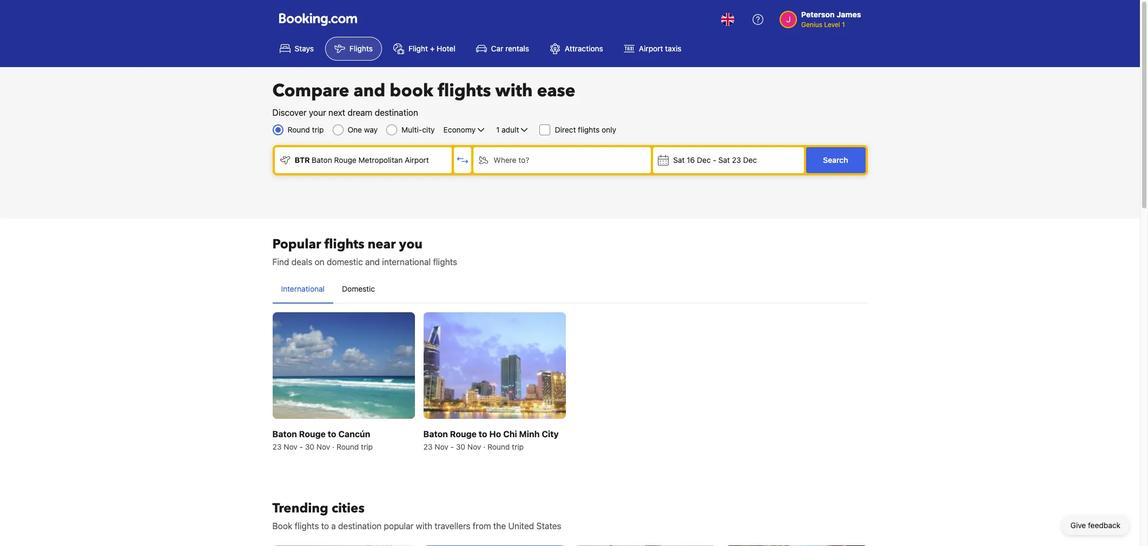 Task type: vqa. For each thing, say whether or not it's contained in the screenshot.
feedback
yes



Task type: locate. For each thing, give the bounding box(es) containing it.
international button
[[273, 275, 334, 303]]

1 horizontal spatial baton
[[312, 155, 332, 165]]

give feedback button
[[1063, 516, 1130, 535]]

and
[[354, 79, 386, 103], [365, 257, 380, 267]]

rentals
[[506, 44, 529, 53]]

taxis
[[666, 44, 682, 53]]

30
[[305, 442, 315, 452], [456, 442, 466, 452]]

rouge left ho
[[450, 429, 477, 439]]

trip down cancún
[[361, 442, 373, 452]]

1 horizontal spatial 30
[[456, 442, 466, 452]]

rouge left cancún
[[299, 429, 326, 439]]

round down ho
[[488, 442, 510, 452]]

0 horizontal spatial ·
[[333, 442, 335, 452]]

multi-city
[[402, 125, 435, 134]]

trip inside baton rouge to cancún 23 nov - 30 nov · round trip
[[361, 442, 373, 452]]

flight + hotel
[[409, 44, 456, 53]]

2 horizontal spatial round
[[488, 442, 510, 452]]

23 inside baton rouge to ho chi minh city 23 nov - 30 nov · round trip
[[424, 442, 433, 452]]

trip down chi
[[512, 442, 524, 452]]

to
[[328, 429, 337, 439], [479, 429, 488, 439], [321, 521, 329, 531]]

next
[[329, 108, 345, 117]]

flights inside trending cities book flights to a destination popular with travellers from the united states
[[295, 521, 319, 531]]

destination
[[375, 108, 418, 117], [338, 521, 382, 531]]

0 horizontal spatial dec
[[697, 155, 711, 165]]

23
[[732, 155, 742, 165], [273, 442, 282, 452], [424, 442, 433, 452]]

1 horizontal spatial dec
[[744, 155, 757, 165]]

domestic
[[327, 257, 363, 267]]

1 horizontal spatial sat
[[719, 155, 730, 165]]

1 horizontal spatial round
[[337, 442, 359, 452]]

to left ho
[[479, 429, 488, 439]]

1 vertical spatial 1
[[496, 125, 500, 134]]

to inside trending cities book flights to a destination popular with travellers from the united states
[[321, 521, 329, 531]]

trending
[[273, 500, 329, 518]]

with inside compare and book flights with ease discover your next dream destination
[[496, 79, 533, 103]]

0 vertical spatial destination
[[375, 108, 418, 117]]

2 horizontal spatial trip
[[512, 442, 524, 452]]

adult
[[502, 125, 519, 134]]

sat right the "16"
[[719, 155, 730, 165]]

popular
[[273, 236, 321, 253]]

30 inside baton rouge to ho chi minh city 23 nov - 30 nov · round trip
[[456, 442, 466, 452]]

1 horizontal spatial 1
[[843, 21, 846, 29]]

0 horizontal spatial 23
[[273, 442, 282, 452]]

domestic button
[[334, 275, 384, 303]]

1
[[843, 21, 846, 29], [496, 125, 500, 134]]

1 left 'adult'
[[496, 125, 500, 134]]

airport taxis
[[639, 44, 682, 53]]

1 vertical spatial and
[[365, 257, 380, 267]]

multi-
[[402, 125, 422, 134]]

0 horizontal spatial -
[[300, 442, 303, 452]]

discover
[[273, 108, 307, 117]]

0 horizontal spatial 30
[[305, 442, 315, 452]]

rouge inside baton rouge to cancún 23 nov - 30 nov · round trip
[[299, 429, 326, 439]]

1 horizontal spatial 23
[[424, 442, 433, 452]]

search button
[[806, 147, 866, 173]]

1 right level
[[843, 21, 846, 29]]

from
[[473, 521, 491, 531]]

tab list
[[273, 275, 868, 304]]

rouge inside baton rouge to ho chi minh city 23 nov - 30 nov · round trip
[[450, 429, 477, 439]]

you
[[399, 236, 423, 253]]

- inside sat 16 dec - sat 23 dec dropdown button
[[713, 155, 717, 165]]

1 horizontal spatial trip
[[361, 442, 373, 452]]

with inside trending cities book flights to a destination popular with travellers from the united states
[[416, 521, 433, 531]]

to left cancún
[[328, 429, 337, 439]]

2 nov from the left
[[317, 442, 330, 452]]

·
[[333, 442, 335, 452], [484, 442, 486, 452]]

book
[[273, 521, 293, 531]]

0 horizontal spatial baton
[[273, 429, 297, 439]]

to inside baton rouge to cancún 23 nov - 30 nov · round trip
[[328, 429, 337, 439]]

1 · from the left
[[333, 442, 335, 452]]

united
[[509, 521, 534, 531]]

flights
[[438, 79, 491, 103], [578, 125, 600, 134], [325, 236, 365, 253], [433, 257, 458, 267], [295, 521, 319, 531]]

0 horizontal spatial rouge
[[299, 429, 326, 439]]

0 vertical spatial 1
[[843, 21, 846, 29]]

where
[[494, 155, 517, 165]]

1 horizontal spatial airport
[[639, 44, 663, 53]]

and down 'near'
[[365, 257, 380, 267]]

3 nov from the left
[[435, 442, 449, 452]]

1 vertical spatial destination
[[338, 521, 382, 531]]

to for cancún
[[328, 429, 337, 439]]

sat left the "16"
[[674, 155, 685, 165]]

1 horizontal spatial with
[[496, 79, 533, 103]]

trip down your
[[312, 125, 324, 134]]

airport down multi-city
[[405, 155, 429, 165]]

baton
[[312, 155, 332, 165], [273, 429, 297, 439], [424, 429, 448, 439]]

with up 'adult'
[[496, 79, 533, 103]]

flights down "trending"
[[295, 521, 319, 531]]

0 vertical spatial and
[[354, 79, 386, 103]]

to left a
[[321, 521, 329, 531]]

- inside baton rouge to ho chi minh city 23 nov - 30 nov · round trip
[[451, 442, 454, 452]]

booking.com logo image
[[279, 13, 357, 26], [279, 13, 357, 26]]

0 vertical spatial airport
[[639, 44, 663, 53]]

baton inside baton rouge to cancún 23 nov - 30 nov · round trip
[[273, 429, 297, 439]]

nov
[[284, 442, 298, 452], [317, 442, 330, 452], [435, 442, 449, 452], [468, 442, 482, 452]]

· inside baton rouge to cancún 23 nov - 30 nov · round trip
[[333, 442, 335, 452]]

2 horizontal spatial -
[[713, 155, 717, 165]]

one
[[348, 125, 362, 134]]

1 inside peterson james genius level 1
[[843, 21, 846, 29]]

1 horizontal spatial ·
[[484, 442, 486, 452]]

2 · from the left
[[484, 442, 486, 452]]

compare and book flights with ease discover your next dream destination
[[273, 79, 576, 117]]

dream
[[348, 108, 373, 117]]

-
[[713, 155, 717, 165], [300, 442, 303, 452], [451, 442, 454, 452]]

23 inside baton rouge to cancún 23 nov - 30 nov · round trip
[[273, 442, 282, 452]]

car
[[491, 44, 504, 53]]

0 horizontal spatial airport
[[405, 155, 429, 165]]

round down the discover
[[288, 125, 310, 134]]

sat 16 dec - sat 23 dec button
[[654, 147, 804, 173]]

rouge down one
[[334, 155, 357, 165]]

destination up multi-
[[375, 108, 418, 117]]

to inside baton rouge to ho chi minh city 23 nov - 30 nov · round trip
[[479, 429, 488, 439]]

baton inside baton rouge to ho chi minh city 23 nov - 30 nov · round trip
[[424, 429, 448, 439]]

your
[[309, 108, 326, 117]]

2 horizontal spatial 23
[[732, 155, 742, 165]]

0 horizontal spatial 1
[[496, 125, 500, 134]]

direct
[[555, 125, 576, 134]]

rouge
[[334, 155, 357, 165], [299, 429, 326, 439], [450, 429, 477, 439]]

2 horizontal spatial baton
[[424, 429, 448, 439]]

1 vertical spatial with
[[416, 521, 433, 531]]

car rentals
[[491, 44, 529, 53]]

compare
[[273, 79, 349, 103]]

1 horizontal spatial -
[[451, 442, 454, 452]]

round inside baton rouge to ho chi minh city 23 nov - 30 nov · round trip
[[488, 442, 510, 452]]

flights inside compare and book flights with ease discover your next dream destination
[[438, 79, 491, 103]]

flights link
[[325, 37, 382, 61]]

stays link
[[270, 37, 323, 61]]

rouge for baton rouge to cancún
[[299, 429, 326, 439]]

airport left taxis
[[639, 44, 663, 53]]

flights up the 'economy'
[[438, 79, 491, 103]]

round down cancún
[[337, 442, 359, 452]]

trip
[[312, 125, 324, 134], [361, 442, 373, 452], [512, 442, 524, 452]]

dec
[[697, 155, 711, 165], [744, 155, 757, 165]]

airport
[[639, 44, 663, 53], [405, 155, 429, 165]]

give feedback
[[1071, 521, 1121, 530]]

0 vertical spatial with
[[496, 79, 533, 103]]

1 sat from the left
[[674, 155, 685, 165]]

with right the popular
[[416, 521, 433, 531]]

with
[[496, 79, 533, 103], [416, 521, 433, 531]]

round
[[288, 125, 310, 134], [337, 442, 359, 452], [488, 442, 510, 452]]

2 30 from the left
[[456, 442, 466, 452]]

baton rouge to cancún image
[[273, 312, 415, 419]]

1 nov from the left
[[284, 442, 298, 452]]

0 horizontal spatial with
[[416, 521, 433, 531]]

2 horizontal spatial rouge
[[450, 429, 477, 439]]

and up dream
[[354, 79, 386, 103]]

way
[[364, 125, 378, 134]]

sat
[[674, 155, 685, 165], [719, 155, 730, 165]]

1 30 from the left
[[305, 442, 315, 452]]

level
[[825, 21, 841, 29]]

0 horizontal spatial sat
[[674, 155, 685, 165]]

hotel
[[437, 44, 456, 53]]

destination down cities
[[338, 521, 382, 531]]

baton for baton rouge to cancún
[[273, 429, 297, 439]]



Task type: describe. For each thing, give the bounding box(es) containing it.
international
[[281, 284, 325, 293]]

cities
[[332, 500, 365, 518]]

sat 16 dec - sat 23 dec
[[674, 155, 757, 165]]

and inside compare and book flights with ease discover your next dream destination
[[354, 79, 386, 103]]

book
[[390, 79, 434, 103]]

16
[[687, 155, 695, 165]]

give
[[1071, 521, 1087, 530]]

0 horizontal spatial trip
[[312, 125, 324, 134]]

feedback
[[1089, 521, 1121, 530]]

states
[[537, 521, 562, 531]]

deals
[[292, 257, 313, 267]]

where to?
[[494, 155, 530, 165]]

tab list containing international
[[273, 275, 868, 304]]

baton rouge to cancún 23 nov - 30 nov · round trip
[[273, 429, 373, 452]]

stays
[[295, 44, 314, 53]]

a
[[331, 521, 336, 531]]

james
[[837, 10, 862, 19]]

4 nov from the left
[[468, 442, 482, 452]]

flights right international
[[433, 257, 458, 267]]

flights left only
[[578, 125, 600, 134]]

chi
[[504, 429, 517, 439]]

23 inside sat 16 dec - sat 23 dec dropdown button
[[732, 155, 742, 165]]

genius
[[802, 21, 823, 29]]

metropolitan
[[359, 155, 403, 165]]

cancún
[[339, 429, 370, 439]]

ease
[[537, 79, 576, 103]]

only
[[602, 125, 617, 134]]

destination inside compare and book flights with ease discover your next dream destination
[[375, 108, 418, 117]]

city
[[422, 125, 435, 134]]

domestic
[[342, 284, 375, 293]]

· inside baton rouge to ho chi minh city 23 nov - 30 nov · round trip
[[484, 442, 486, 452]]

30 inside baton rouge to cancún 23 nov - 30 nov · round trip
[[305, 442, 315, 452]]

car rentals link
[[467, 37, 539, 61]]

destination inside trending cities book flights to a destination popular with travellers from the united states
[[338, 521, 382, 531]]

peterson james genius level 1
[[802, 10, 862, 29]]

popular
[[384, 521, 414, 531]]

btr baton rouge metropolitan airport
[[295, 155, 429, 165]]

1 inside dropdown button
[[496, 125, 500, 134]]

1 adult
[[496, 125, 519, 134]]

and inside popular flights near you find deals on domestic and international flights
[[365, 257, 380, 267]]

travellers
[[435, 521, 471, 531]]

1 vertical spatial airport
[[405, 155, 429, 165]]

one way
[[348, 125, 378, 134]]

peterson
[[802, 10, 835, 19]]

attractions link
[[541, 37, 613, 61]]

round inside baton rouge to cancún 23 nov - 30 nov · round trip
[[337, 442, 359, 452]]

+
[[430, 44, 435, 53]]

btr
[[295, 155, 310, 165]]

city
[[542, 429, 559, 439]]

international
[[382, 257, 431, 267]]

economy
[[444, 125, 476, 134]]

attractions
[[565, 44, 604, 53]]

flight + hotel link
[[384, 37, 465, 61]]

flights up domestic
[[325, 236, 365, 253]]

to for ho
[[479, 429, 488, 439]]

trip inside baton rouge to ho chi minh city 23 nov - 30 nov · round trip
[[512, 442, 524, 452]]

- inside baton rouge to cancún 23 nov - 30 nov · round trip
[[300, 442, 303, 452]]

1 horizontal spatial rouge
[[334, 155, 357, 165]]

2 dec from the left
[[744, 155, 757, 165]]

1 dec from the left
[[697, 155, 711, 165]]

ho
[[490, 429, 501, 439]]

1 adult button
[[495, 123, 531, 136]]

to?
[[519, 155, 530, 165]]

direct flights only
[[555, 125, 617, 134]]

baton rouge to ho chi minh city image
[[424, 312, 566, 419]]

on
[[315, 257, 325, 267]]

minh
[[519, 429, 540, 439]]

the
[[494, 521, 506, 531]]

trending cities book flights to a destination popular with travellers from the united states
[[273, 500, 562, 531]]

where to? button
[[474, 147, 651, 173]]

airport taxis link
[[615, 37, 691, 61]]

round trip
[[288, 125, 324, 134]]

near
[[368, 236, 396, 253]]

find
[[273, 257, 289, 267]]

2 sat from the left
[[719, 155, 730, 165]]

popular flights near you find deals on domestic and international flights
[[273, 236, 458, 267]]

rouge for baton rouge to ho chi minh city
[[450, 429, 477, 439]]

flight
[[409, 44, 428, 53]]

baton for baton rouge to ho chi minh city
[[424, 429, 448, 439]]

flights
[[350, 44, 373, 53]]

baton rouge to ho chi minh city 23 nov - 30 nov · round trip
[[424, 429, 559, 452]]

search
[[824, 155, 849, 165]]

0 horizontal spatial round
[[288, 125, 310, 134]]



